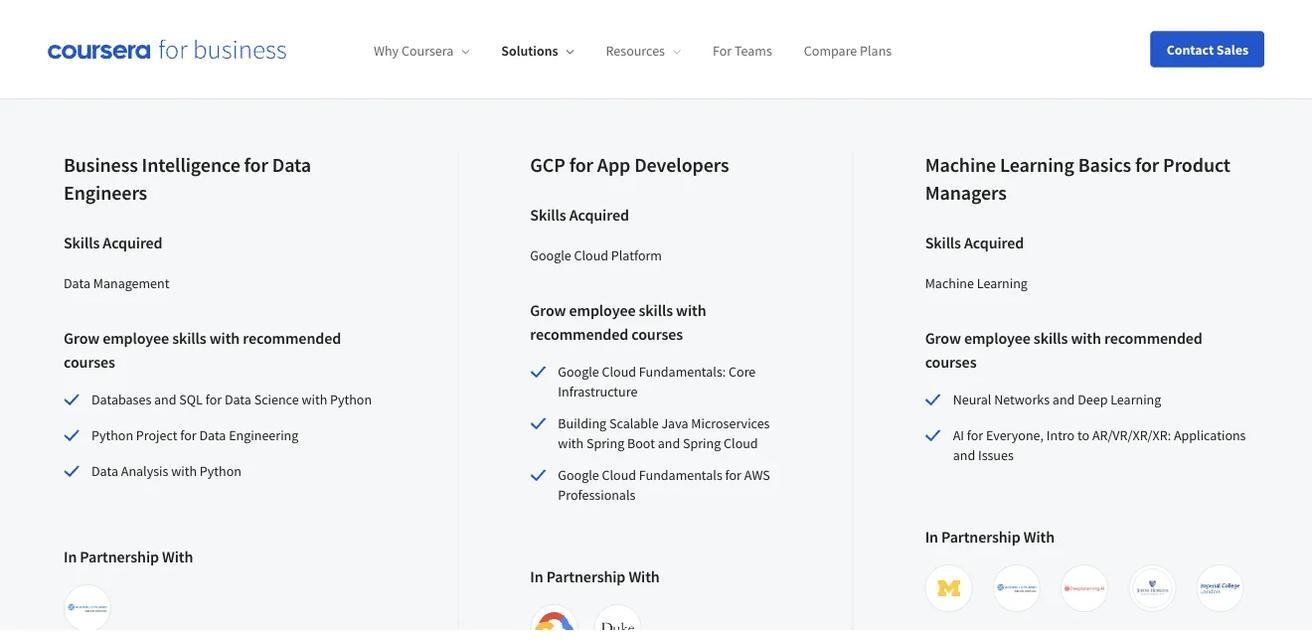 Task type: vqa. For each thing, say whether or not it's contained in the screenshot.
Anita Allen image
no



Task type: locate. For each thing, give the bounding box(es) containing it.
google up professionals
[[558, 467, 599, 484]]

plans
[[860, 42, 892, 60]]

tech left roles
[[554, 49, 585, 69]]

skills for app
[[639, 300, 673, 320]]

contact
[[1167, 40, 1214, 58]]

0 horizontal spatial in
[[64, 547, 77, 567]]

cloud
[[574, 247, 609, 265], [602, 363, 636, 381], [724, 435, 758, 453], [602, 467, 636, 484]]

and
[[154, 391, 177, 409], [1053, 391, 1075, 409], [658, 435, 680, 453], [953, 447, 976, 465]]

deep
[[1078, 391, 1108, 409]]

duke university image
[[598, 609, 638, 631]]

tech right the 'upskill'
[[288, 49, 319, 69]]

tech for upskill
[[288, 49, 319, 69]]

1 vertical spatial learning
[[977, 275, 1028, 293]]

skills acquired
[[530, 205, 629, 225], [64, 233, 163, 253], [925, 233, 1024, 253]]

learning for machine learning basics for product managers
[[1000, 153, 1075, 178]]

cloud up professionals
[[602, 467, 636, 484]]

for
[[713, 42, 732, 60]]

grow employee skills with recommended courses up the neural networks and deep learning
[[925, 328, 1203, 372]]

with down building
[[558, 435, 584, 453]]

0 horizontal spatial ashok leyland logo image
[[68, 589, 107, 629]]

grow employee skills with recommended courses
[[530, 300, 706, 344], [64, 328, 341, 372], [925, 328, 1203, 372]]

1 horizontal spatial grow employee skills with recommended courses
[[530, 300, 706, 344]]

for inside button
[[453, 49, 473, 69]]

with down python project for data engineering
[[171, 463, 197, 480]]

cloud up infrastructure
[[602, 363, 636, 381]]

python down the databases
[[91, 427, 133, 445]]

skills for basics
[[1034, 328, 1068, 348]]

python down python project for data engineering
[[200, 463, 241, 480]]

2 vertical spatial learning
[[1111, 391, 1162, 409]]

2 horizontal spatial with
[[1024, 527, 1055, 547]]

0 horizontal spatial in partnership with
[[64, 547, 193, 567]]

partnership up university of michigan icon
[[942, 527, 1021, 547]]

1 horizontal spatial ashok leyland logo image
[[997, 569, 1037, 609]]

for right the intelligence
[[244, 153, 268, 178]]

skills acquired up machine learning
[[925, 233, 1024, 253]]

0 horizontal spatial skills
[[64, 233, 100, 253]]

0 horizontal spatial courses
[[64, 352, 115, 372]]

2 horizontal spatial skills
[[1034, 328, 1068, 348]]

python
[[330, 391, 372, 409], [91, 427, 133, 445], [200, 463, 241, 480]]

neural networks and deep learning
[[953, 391, 1162, 409]]

tech right the drive
[[110, 49, 142, 69]]

sql
[[179, 391, 203, 409]]

skills acquired up google cloud platform
[[530, 205, 629, 225]]

2 horizontal spatial recommended
[[1105, 328, 1203, 348]]

compare plans link
[[804, 42, 892, 60]]

machine
[[925, 153, 996, 178], [925, 275, 974, 293]]

0 horizontal spatial teams
[[322, 49, 366, 69]]

2 machine from the top
[[925, 275, 974, 293]]

0 horizontal spatial python
[[91, 427, 133, 445]]

employee down management
[[103, 328, 169, 348]]

google cloud fundamentals: core infrastructure
[[558, 363, 756, 401]]

resources
[[606, 42, 665, 60]]

courses up fundamentals:
[[632, 324, 683, 344]]

skills
[[639, 300, 673, 320], [172, 328, 206, 348], [1034, 328, 1068, 348]]

drive
[[72, 49, 107, 69]]

courses up the databases
[[64, 352, 115, 372]]

learning down managers
[[977, 275, 1028, 293]]

contact sales
[[1167, 40, 1249, 58]]

0 horizontal spatial partnership
[[80, 547, 159, 567]]

2 vertical spatial google
[[558, 467, 599, 484]]

coursera for business image
[[48, 39, 286, 59]]

0 horizontal spatial spring
[[587, 435, 625, 453]]

spring
[[587, 435, 625, 453], [683, 435, 721, 453]]

google
[[530, 247, 571, 265], [558, 363, 599, 381], [558, 467, 599, 484]]

upskill tech teams tab panel
[[64, 88, 1249, 631]]

recommended up infrastructure
[[530, 324, 629, 344]]

2 tech from the left
[[288, 49, 319, 69]]

0 horizontal spatial skills
[[172, 328, 206, 348]]

2 horizontal spatial courses
[[925, 352, 977, 372]]

2 horizontal spatial employee
[[964, 328, 1031, 348]]

grow employee skills with recommended courses up sql
[[64, 328, 341, 372]]

networks
[[995, 391, 1050, 409]]

managers
[[925, 181, 1007, 206]]

for right "project"
[[180, 427, 197, 445]]

0 horizontal spatial employee
[[103, 328, 169, 348]]

1 horizontal spatial employee
[[569, 300, 636, 320]]

data inside business intelligence for data engineers
[[272, 153, 311, 178]]

upskill tech teams button
[[230, 35, 374, 83]]

management
[[93, 275, 169, 293]]

courses up neural
[[925, 352, 977, 372]]

2 horizontal spatial skills
[[925, 233, 961, 253]]

in
[[925, 527, 939, 547], [64, 547, 77, 567], [530, 567, 543, 587]]

machine learning
[[925, 275, 1028, 293]]

for left "in-"
[[453, 49, 473, 69]]

machine learning basics for product managers
[[925, 153, 1231, 206]]

cloud inside google cloud fundamentals: core infrastructure
[[602, 363, 636, 381]]

skills for for
[[172, 328, 206, 348]]

google left platform on the top of page
[[530, 247, 571, 265]]

tech
[[110, 49, 142, 69], [288, 49, 319, 69], [554, 49, 585, 69]]

with
[[1024, 527, 1055, 547], [162, 547, 193, 567], [629, 567, 660, 587]]

in for product
[[925, 527, 939, 547]]

grow
[[530, 300, 566, 320], [64, 328, 100, 348], [925, 328, 961, 348]]

courses for business intelligence for data engineers
[[64, 352, 115, 372]]

skills up 'data management'
[[64, 233, 100, 253]]

acquired for for
[[569, 205, 629, 225]]

for left aws
[[725, 467, 742, 484]]

sales
[[1217, 40, 1249, 58]]

1 vertical spatial python
[[91, 427, 133, 445]]

machine for machine learning
[[925, 275, 974, 293]]

grow employee skills with recommended courses for for
[[64, 328, 341, 372]]

content tabs tab list
[[64, 35, 1249, 87]]

0 horizontal spatial acquired
[[103, 233, 163, 253]]

skills acquired for gcp
[[530, 205, 629, 225]]

0 vertical spatial learning
[[1000, 153, 1075, 178]]

2 horizontal spatial tech
[[554, 49, 585, 69]]

machine inside machine learning basics for product managers
[[925, 153, 996, 178]]

partnership
[[942, 527, 1021, 547], [80, 547, 159, 567], [547, 567, 626, 587]]

google inside google cloud fundamentals: core infrastructure
[[558, 363, 599, 381]]

learning left basics
[[1000, 153, 1075, 178]]

recommended for business intelligence for data engineers
[[243, 328, 341, 348]]

1 horizontal spatial grow
[[530, 300, 566, 320]]

spring down "java"
[[683, 435, 721, 453]]

python project for data engineering
[[91, 427, 299, 445]]

professionals
[[558, 486, 636, 504]]

machine down managers
[[925, 275, 974, 293]]

drive tech literacy
[[72, 49, 199, 69]]

business
[[64, 153, 138, 178]]

reskill
[[406, 49, 450, 69]]

skills
[[530, 205, 566, 225], [64, 233, 100, 253], [925, 233, 961, 253]]

teams left why
[[322, 49, 366, 69]]

with
[[676, 300, 706, 320], [210, 328, 240, 348], [1071, 328, 1102, 348], [302, 391, 327, 409], [558, 435, 584, 453], [171, 463, 197, 480]]

in partnership with up university of michigan icon
[[925, 527, 1055, 547]]

google for google cloud platform
[[530, 247, 571, 265]]

1 vertical spatial google
[[558, 363, 599, 381]]

partnership for engineers
[[80, 547, 159, 567]]

1 tech from the left
[[110, 49, 142, 69]]

data
[[272, 153, 311, 178], [64, 275, 90, 293], [225, 391, 251, 409], [199, 427, 226, 445], [91, 463, 118, 480]]

1 horizontal spatial recommended
[[530, 324, 629, 344]]

product
[[1163, 153, 1231, 178]]

aws
[[744, 467, 770, 484]]

developers
[[634, 153, 729, 178]]

learning for machine learning
[[977, 275, 1028, 293]]

acquired up google cloud platform
[[569, 205, 629, 225]]

machine for machine learning basics for product managers
[[925, 153, 996, 178]]

2 horizontal spatial skills acquired
[[925, 233, 1024, 253]]

recommended up science
[[243, 328, 341, 348]]

with up the deep
[[1071, 328, 1102, 348]]

skills up machine learning
[[925, 233, 961, 253]]

1 horizontal spatial courses
[[632, 324, 683, 344]]

skills up the neural networks and deep learning
[[1034, 328, 1068, 348]]

skills down platform on the top of page
[[639, 300, 673, 320]]

grow down machine learning
[[925, 328, 961, 348]]

grow employee skills with recommended courses for basics
[[925, 328, 1203, 372]]

partnership for product
[[942, 527, 1021, 547]]

2 horizontal spatial in
[[925, 527, 939, 547]]

tech for drive
[[110, 49, 142, 69]]

2 vertical spatial python
[[200, 463, 241, 480]]

1 horizontal spatial tech
[[288, 49, 319, 69]]

google cloud fundamentals for aws professionals
[[558, 467, 770, 504]]

google up infrastructure
[[558, 363, 599, 381]]

employee
[[569, 300, 636, 320], [103, 328, 169, 348], [964, 328, 1031, 348]]

in partnership with
[[925, 527, 1055, 547], [64, 547, 193, 567], [530, 567, 660, 587]]

and down "java"
[[658, 435, 680, 453]]

1 spring from the left
[[587, 435, 625, 453]]

1 horizontal spatial skills acquired
[[530, 205, 629, 225]]

skills for business intelligence for data engineers
[[64, 233, 100, 253]]

2 horizontal spatial grow employee skills with recommended courses
[[925, 328, 1203, 372]]

why coursera
[[374, 42, 454, 60]]

with for engineers
[[162, 547, 193, 567]]

employee down machine learning
[[964, 328, 1031, 348]]

1 machine from the top
[[925, 153, 996, 178]]

acquired up management
[[103, 233, 163, 253]]

python right science
[[330, 391, 372, 409]]

1 horizontal spatial in
[[530, 567, 543, 587]]

for right sql
[[206, 391, 222, 409]]

1 horizontal spatial skills
[[639, 300, 673, 320]]

1 horizontal spatial spring
[[683, 435, 721, 453]]

grow for gcp for app developers
[[530, 300, 566, 320]]

skills down gcp
[[530, 205, 566, 225]]

acquired for learning
[[964, 233, 1024, 253]]

courses
[[632, 324, 683, 344], [64, 352, 115, 372], [925, 352, 977, 372]]

and down ai
[[953, 447, 976, 465]]

2 horizontal spatial partnership
[[942, 527, 1021, 547]]

for right basics
[[1135, 153, 1160, 178]]

0 horizontal spatial grow
[[64, 328, 100, 348]]

recommended
[[530, 324, 629, 344], [243, 328, 341, 348], [1105, 328, 1203, 348]]

skills acquired up 'data management'
[[64, 233, 163, 253]]

0 vertical spatial machine
[[925, 153, 996, 178]]

for teams
[[713, 42, 772, 60]]

gcp
[[530, 153, 566, 178]]

and left sql
[[154, 391, 177, 409]]

2 horizontal spatial grow
[[925, 328, 961, 348]]

0 horizontal spatial recommended
[[243, 328, 341, 348]]

spring down building
[[587, 435, 625, 453]]

cloud left platform on the top of page
[[574, 247, 609, 265]]

deeplearning.ai logo image
[[1065, 569, 1105, 609]]

partnership up duke university icon
[[547, 567, 626, 587]]

0 vertical spatial google
[[530, 247, 571, 265]]

ai
[[953, 427, 964, 445]]

and inside ai for everyone, intro to ar/vr/xr/xr: applications and issues
[[953, 447, 976, 465]]

skills up sql
[[172, 328, 206, 348]]

google inside "google cloud fundamentals for aws professionals"
[[558, 467, 599, 484]]

1 vertical spatial machine
[[925, 275, 974, 293]]

0 horizontal spatial skills acquired
[[64, 233, 163, 253]]

grow down google cloud platform
[[530, 300, 566, 320]]

employee down google cloud platform
[[569, 300, 636, 320]]

for right ai
[[967, 427, 984, 445]]

reskill for in-demand tech roles
[[406, 49, 625, 69]]

machine up managers
[[925, 153, 996, 178]]

solutions link
[[501, 42, 574, 60]]

university of michigan image
[[929, 569, 969, 609]]

partnership down analysis
[[80, 547, 159, 567]]

fundamentals:
[[639, 363, 726, 381]]

recommended up the deep
[[1105, 328, 1203, 348]]

cloud down 'microservices'
[[724, 435, 758, 453]]

0 horizontal spatial with
[[162, 547, 193, 567]]

2 horizontal spatial in partnership with
[[925, 527, 1055, 547]]

ar/vr/xr/xr:
[[1093, 427, 1171, 445]]

in partnership with up duke university icon
[[530, 567, 660, 587]]

2 horizontal spatial acquired
[[964, 233, 1024, 253]]

in partnership with down analysis
[[64, 547, 193, 567]]

teams right for
[[735, 42, 772, 60]]

acquired
[[569, 205, 629, 225], [103, 233, 163, 253], [964, 233, 1024, 253]]

learning up ar/vr/xr/xr: on the right
[[1111, 391, 1162, 409]]

learning inside machine learning basics for product managers
[[1000, 153, 1075, 178]]

1 horizontal spatial skills
[[530, 205, 566, 225]]

with up fundamentals:
[[676, 300, 706, 320]]

cloud inside "google cloud fundamentals for aws professionals"
[[602, 467, 636, 484]]

gcp for app developers
[[530, 153, 729, 178]]

acquired up machine learning
[[964, 233, 1024, 253]]

courses for machine learning basics for product managers
[[925, 352, 977, 372]]

1 horizontal spatial with
[[629, 567, 660, 587]]

solutions
[[501, 42, 558, 60]]

grow employee skills with recommended courses down platform on the top of page
[[530, 300, 706, 344]]

infrastructure
[[558, 383, 638, 401]]

applications
[[1174, 427, 1246, 445]]

skills acquired for business
[[64, 233, 163, 253]]

courses for gcp for app developers
[[632, 324, 683, 344]]

0 horizontal spatial tech
[[110, 49, 142, 69]]

1 horizontal spatial acquired
[[569, 205, 629, 225]]

2 horizontal spatial python
[[330, 391, 372, 409]]

grow down 'data management'
[[64, 328, 100, 348]]

ashok leyland logo image
[[997, 569, 1037, 609], [68, 589, 107, 629]]

0 horizontal spatial grow employee skills with recommended courses
[[64, 328, 341, 372]]

for inside "google cloud fundamentals for aws professionals"
[[725, 467, 742, 484]]

1 horizontal spatial python
[[200, 463, 241, 480]]



Task type: describe. For each thing, give the bounding box(es) containing it.
app
[[597, 153, 631, 178]]

core
[[729, 363, 756, 381]]

intelligence
[[142, 153, 240, 178]]

1 horizontal spatial in partnership with
[[530, 567, 660, 587]]

johns hopkins university logo image
[[1133, 569, 1173, 609]]

building scalable java microservices with spring boot and spring cloud
[[558, 415, 770, 453]]

with inside building scalable java microservices with spring boot and spring cloud
[[558, 435, 584, 453]]

3 tech from the left
[[554, 49, 585, 69]]

coursera
[[402, 42, 454, 60]]

roles
[[588, 49, 625, 69]]

2 spring from the left
[[683, 435, 721, 453]]

analysis
[[121, 463, 168, 480]]

platform
[[611, 247, 662, 265]]

cloud for fundamentals:
[[602, 363, 636, 381]]

basics
[[1078, 153, 1132, 178]]

grow for business intelligence for data engineers
[[64, 328, 100, 348]]

cloud for fundamentals
[[602, 467, 636, 484]]

for inside business intelligence for data engineers
[[244, 153, 268, 178]]

scalable
[[609, 415, 659, 433]]

reskill for in-demand tech roles button
[[398, 35, 633, 83]]

resources link
[[606, 42, 681, 60]]

contact sales button
[[1151, 31, 1265, 67]]

imperial college london image
[[1201, 569, 1241, 609]]

data analysis with python
[[91, 463, 241, 480]]

for left app
[[569, 153, 594, 178]]

skills acquired for machine
[[925, 233, 1024, 253]]

employee for gcp for app developers
[[569, 300, 636, 320]]

with right science
[[302, 391, 327, 409]]

intro
[[1047, 427, 1075, 445]]

data management
[[64, 275, 169, 293]]

in for engineers
[[64, 547, 77, 567]]

engineers
[[64, 181, 147, 206]]

skills for gcp for app developers
[[530, 205, 566, 225]]

everyone,
[[986, 427, 1044, 445]]

google for google cloud fundamentals for aws professionals
[[558, 467, 599, 484]]

microservices
[[691, 415, 770, 433]]

neural
[[953, 391, 992, 409]]

upskill tech teams
[[238, 49, 366, 69]]

compare plans
[[804, 42, 892, 60]]

grow employee skills with recommended courses for app
[[530, 300, 706, 344]]

drive tech literacy button
[[64, 35, 206, 83]]

for inside ai for everyone, intro to ar/vr/xr/xr: applications and issues
[[967, 427, 984, 445]]

business intelligence for data engineers
[[64, 153, 311, 206]]

google for google cloud fundamentals: core infrastructure
[[558, 363, 599, 381]]

ai for everyone, intro to ar/vr/xr/xr: applications and issues
[[953, 427, 1246, 465]]

java
[[662, 415, 689, 433]]

databases
[[91, 391, 151, 409]]

boot
[[627, 435, 655, 453]]

grow for machine learning basics for product managers
[[925, 328, 961, 348]]

science
[[254, 391, 299, 409]]

in partnership with for product
[[925, 527, 1055, 547]]

why coursera link
[[374, 42, 470, 60]]

in-
[[476, 49, 494, 69]]

acquired for intelligence
[[103, 233, 163, 253]]

why
[[374, 42, 399, 60]]

in partnership with for engineers
[[64, 547, 193, 567]]

building
[[558, 415, 607, 433]]

employee for machine learning basics for product managers
[[964, 328, 1031, 348]]

literacy
[[145, 49, 199, 69]]

project
[[136, 427, 177, 445]]

for inside machine learning basics for product managers
[[1135, 153, 1160, 178]]

and left the deep
[[1053, 391, 1075, 409]]

and inside building scalable java microservices with spring boot and spring cloud
[[658, 435, 680, 453]]

fundamentals
[[639, 467, 723, 484]]

recommended for machine learning basics for product managers
[[1105, 328, 1203, 348]]

issues
[[978, 447, 1014, 465]]

teams inside button
[[322, 49, 366, 69]]

google cloud platform
[[530, 247, 662, 265]]

cloud for platform
[[574, 247, 609, 265]]

cloud inside building scalable java microservices with spring boot and spring cloud
[[724, 435, 758, 453]]

with for product
[[1024, 527, 1055, 547]]

engineering
[[229, 427, 299, 445]]

recommended for gcp for app developers
[[530, 324, 629, 344]]

google cloud image
[[534, 609, 574, 631]]

skills for machine learning basics for product managers
[[925, 233, 961, 253]]

1 horizontal spatial teams
[[735, 42, 772, 60]]

0 vertical spatial python
[[330, 391, 372, 409]]

compare
[[804, 42, 857, 60]]

for teams link
[[713, 42, 772, 60]]

to
[[1078, 427, 1090, 445]]

upskill
[[238, 49, 285, 69]]

1 horizontal spatial partnership
[[547, 567, 626, 587]]

with up databases and sql for data science with python
[[210, 328, 240, 348]]

employee for business intelligence for data engineers
[[103, 328, 169, 348]]

demand
[[494, 49, 551, 69]]

databases and sql for data science with python
[[91, 391, 372, 409]]



